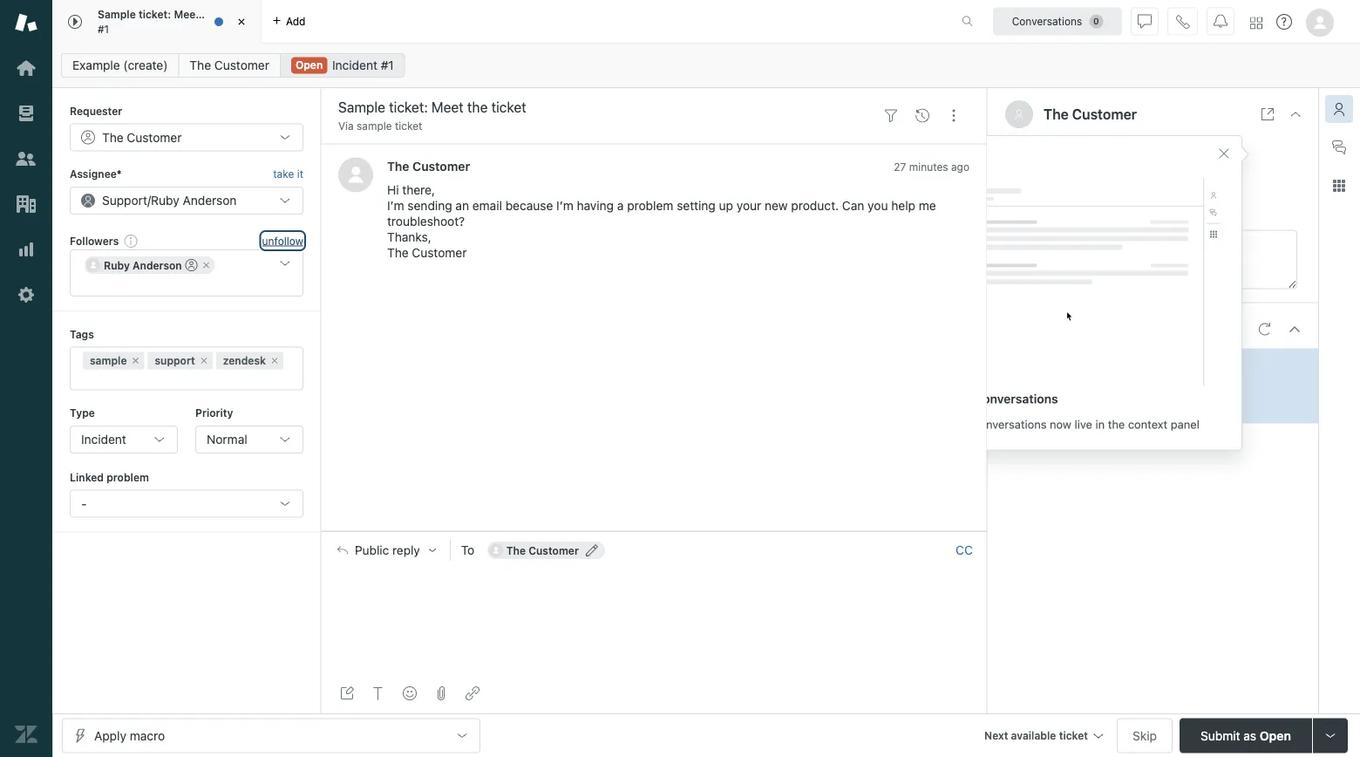 Task type: locate. For each thing, give the bounding box(es) containing it.
the customer link up there,
[[387, 159, 470, 173]]

i'm left having
[[557, 198, 574, 213]]

0 vertical spatial open
[[296, 59, 323, 71]]

1 horizontal spatial remove image
[[201, 260, 212, 271]]

1 vertical spatial side
[[947, 418, 971, 431]]

the down 'requester'
[[102, 130, 124, 144]]

27 up help
[[894, 160, 907, 173]]

sample for sample ticket: meet the ticket #1
[[98, 8, 136, 21]]

problem right a
[[627, 198, 674, 213]]

reporting image
[[15, 238, 38, 261]]

ticket: up (create)
[[139, 8, 171, 21]]

1 horizontal spatial i'm
[[557, 198, 574, 213]]

ticket
[[222, 8, 251, 21], [395, 120, 423, 132], [1176, 359, 1208, 374], [1060, 730, 1089, 742]]

1 vertical spatial meet
[[1123, 359, 1152, 374]]

next available ticket
[[985, 730, 1089, 742]]

1 vertical spatial ticket:
[[1085, 359, 1120, 374]]

the customer down 'requester'
[[102, 130, 182, 144]]

ruby anderson
[[104, 259, 182, 271]]

i'm
[[387, 198, 404, 213], [557, 198, 574, 213]]

the up hi
[[387, 159, 410, 173]]

format text image
[[372, 687, 386, 701]]

zendesk support image
[[15, 11, 38, 34]]

ruby
[[151, 193, 179, 207], [104, 259, 130, 271]]

0 vertical spatial conversations
[[976, 392, 1059, 406]]

hide composer image
[[647, 524, 661, 538]]

troubleshoot?
[[387, 214, 465, 228]]

problem down 'incident' popup button
[[107, 471, 149, 483]]

organizations image
[[15, 193, 38, 215]]

0 vertical spatial anderson
[[183, 193, 237, 207]]

1 vertical spatial 27 minutes ago text field
[[1040, 380, 1116, 392]]

the down 'sample ticket: meet the ticket #1'
[[190, 58, 211, 72]]

time
[[1039, 175, 1064, 190]]

assignee* element
[[70, 187, 304, 214]]

meet up context
[[1123, 359, 1152, 374]]

zendesk
[[223, 355, 266, 367]]

anderson inside ruby anderson option
[[133, 259, 182, 271]]

next available ticket button
[[977, 718, 1111, 756]]

27 minutes ago text field up status
[[1040, 380, 1116, 392]]

meet inside 'sample ticket: meet the ticket #1'
[[174, 8, 200, 21]]

customers image
[[15, 147, 38, 170]]

meet left close icon
[[174, 8, 200, 21]]

1 horizontal spatial sample
[[1040, 359, 1082, 374]]

1 vertical spatial the
[[1155, 359, 1173, 374]]

anderson left "user is an agent" icon
[[133, 259, 182, 271]]

1 vertical spatial remove image
[[130, 356, 141, 366]]

1 i'm from the left
[[387, 198, 404, 213]]

the up context
[[1155, 359, 1173, 374]]

zendesk products image
[[1251, 17, 1263, 29]]

#1 up via sample ticket on the left top of the page
[[381, 58, 394, 72]]

0 horizontal spatial problem
[[107, 471, 149, 483]]

view more details image
[[1261, 107, 1275, 121]]

open right as
[[1261, 728, 1292, 743]]

1 horizontal spatial the customer link
[[387, 159, 470, 173]]

customer inside secondary element
[[214, 58, 269, 72]]

1 vertical spatial incident
[[81, 432, 126, 447]]

setting
[[677, 198, 716, 213]]

minutes
[[910, 160, 949, 173], [1055, 380, 1094, 392]]

1 horizontal spatial the
[[1109, 418, 1126, 431]]

tab
[[52, 0, 262, 44]]

1 vertical spatial ago
[[1097, 380, 1116, 392]]

0 vertical spatial 27 minutes ago text field
[[894, 160, 970, 173]]

ago up the in
[[1097, 380, 1116, 392]]

ticket inside sample ticket: meet the ticket 27 minutes ago status
[[1176, 359, 1208, 374]]

0 horizontal spatial the customer link
[[178, 53, 281, 78]]

the left close icon
[[203, 8, 219, 21]]

27 up status
[[1040, 380, 1052, 392]]

remove image right zendesk
[[270, 356, 280, 366]]

remove image right support
[[199, 356, 209, 366]]

1 vertical spatial sample
[[1040, 359, 1082, 374]]

27
[[894, 160, 907, 173], [1040, 380, 1052, 392]]

sample up the example (create)
[[98, 8, 136, 21]]

0 horizontal spatial remove image
[[130, 356, 141, 366]]

assignee*
[[70, 168, 122, 180]]

1 horizontal spatial ruby
[[151, 193, 179, 207]]

27 inside sample ticket: meet the ticket 27 minutes ago status
[[1040, 380, 1052, 392]]

2 i'm from the left
[[557, 198, 574, 213]]

sample up status
[[1040, 359, 1082, 374]]

2 side from the top
[[947, 418, 971, 431]]

1 horizontal spatial #1
[[381, 58, 394, 72]]

minutes up me
[[910, 160, 949, 173]]

new
[[765, 198, 788, 213]]

reply
[[393, 543, 420, 557]]

1 horizontal spatial 27 minutes ago text field
[[1040, 380, 1116, 392]]

27 minutes ago text field
[[894, 160, 970, 173], [1040, 380, 1116, 392]]

remove image right "user is an agent" icon
[[201, 260, 212, 271]]

next
[[985, 730, 1009, 742]]

ruby right the support
[[151, 193, 179, 207]]

0 vertical spatial ticket:
[[139, 8, 171, 21]]

email
[[473, 198, 502, 213]]

27 minutes ago text field up me
[[894, 160, 970, 173]]

open
[[296, 59, 323, 71], [1261, 728, 1292, 743]]

1 horizontal spatial problem
[[627, 198, 674, 213]]

0 vertical spatial side
[[947, 392, 973, 406]]

1 horizontal spatial remove image
[[270, 356, 280, 366]]

ticket: inside sample ticket: meet the ticket 27 minutes ago status
[[1085, 359, 1120, 374]]

minutes inside sample ticket: meet the ticket 27 minutes ago status
[[1055, 380, 1094, 392]]

1 side from the top
[[947, 392, 973, 406]]

incident inside 'incident' popup button
[[81, 432, 126, 447]]

the inside hi there, i'm sending an email because i'm having a problem setting up your new product. can you help me troubleshoot? thanks, the customer
[[387, 246, 409, 260]]

the customer up there,
[[387, 159, 470, 173]]

local
[[1006, 175, 1036, 190]]

1 vertical spatial conversations
[[974, 418, 1047, 431]]

ticket up panel
[[1176, 359, 1208, 374]]

public reply button
[[322, 532, 450, 569]]

conversations for side conversations now live in the context panel
[[974, 418, 1047, 431]]

remove image
[[201, 260, 212, 271], [130, 356, 141, 366]]

0 horizontal spatial minutes
[[910, 160, 949, 173]]

0 vertical spatial sample
[[98, 8, 136, 21]]

0 vertical spatial meet
[[174, 8, 200, 21]]

the customer down close icon
[[190, 58, 269, 72]]

customer down close icon
[[214, 58, 269, 72]]

0 horizontal spatial meet
[[174, 8, 200, 21]]

2 vertical spatial the
[[1109, 418, 1126, 431]]

0 vertical spatial remove image
[[201, 260, 212, 271]]

now
[[1050, 418, 1072, 431]]

conversations up now
[[976, 392, 1059, 406]]

states)
[[1177, 203, 1217, 218]]

0 vertical spatial problem
[[627, 198, 674, 213]]

1 vertical spatial problem
[[107, 471, 149, 483]]

the customer link down close icon
[[178, 53, 281, 78]]

get help image
[[1277, 14, 1293, 30]]

conversations for side conversations
[[976, 392, 1059, 406]]

in
[[1096, 418, 1105, 431]]

interactions
[[1009, 321, 1088, 338]]

meet for sample ticket: meet the ticket 27 minutes ago status
[[1123, 359, 1152, 374]]

0 horizontal spatial incident
[[81, 432, 126, 447]]

1 vertical spatial sample
[[90, 355, 127, 367]]

up
[[719, 198, 734, 213]]

0 vertical spatial 27
[[894, 160, 907, 173]]

incident
[[332, 58, 378, 72], [81, 432, 126, 447]]

user image
[[1016, 110, 1023, 119]]

i'm down hi
[[387, 198, 404, 213]]

open down add
[[296, 59, 323, 71]]

ruby right 'rubyanndersson@gmail.com' "icon"
[[104, 259, 130, 271]]

1 horizontal spatial open
[[1261, 728, 1292, 743]]

0 horizontal spatial open
[[296, 59, 323, 71]]

ago down 'ticket actions' icon
[[952, 160, 970, 173]]

0 horizontal spatial 27
[[894, 160, 907, 173]]

context
[[1129, 418, 1168, 431]]

remove image
[[199, 356, 209, 366], [270, 356, 280, 366]]

because
[[506, 198, 553, 213]]

hi
[[387, 183, 399, 197]]

apply
[[94, 728, 126, 743]]

the customer inside secondary element
[[190, 58, 269, 72]]

it
[[297, 168, 304, 180]]

ticket actions image
[[947, 109, 961, 123]]

incident for incident
[[81, 432, 126, 447]]

meet
[[174, 8, 200, 21], [1123, 359, 1152, 374]]

customer up / at the left of page
[[127, 130, 182, 144]]

sample inside sample ticket: meet the ticket 27 minutes ago status
[[1040, 359, 1082, 374]]

0 vertical spatial minutes
[[910, 160, 949, 173]]

1 vertical spatial 27
[[1040, 380, 1052, 392]]

0 vertical spatial ruby
[[151, 193, 179, 207]]

0 vertical spatial the
[[203, 8, 219, 21]]

incident up via
[[332, 58, 378, 72]]

the right the in
[[1109, 418, 1126, 431]]

1 vertical spatial anderson
[[133, 259, 182, 271]]

side for side conversations
[[947, 392, 973, 406]]

user is an agent image
[[186, 259, 198, 271]]

the customer link
[[178, 53, 281, 78], [387, 159, 470, 173]]

customer
[[214, 58, 269, 72], [1073, 106, 1138, 123], [127, 130, 182, 144], [413, 159, 470, 173], [412, 246, 467, 260], [529, 544, 579, 556]]

secondary element
[[52, 48, 1361, 83]]

avatar image
[[338, 157, 373, 192]]

the inside 'sample ticket: meet the ticket #1'
[[203, 8, 219, 21]]

0 horizontal spatial the
[[203, 8, 219, 21]]

0 horizontal spatial 27 minutes ago text field
[[894, 160, 970, 173]]

conversations
[[976, 392, 1059, 406], [974, 418, 1047, 431]]

remove image left support
[[130, 356, 141, 366]]

the inside sample ticket: meet the ticket 27 minutes ago status
[[1155, 359, 1173, 374]]

support / ruby anderson
[[102, 193, 237, 207]]

sample inside 'sample ticket: meet the ticket #1'
[[98, 8, 136, 21]]

the for sample ticket: meet the ticket 27 minutes ago status
[[1155, 359, 1173, 374]]

1 vertical spatial ruby
[[104, 259, 130, 271]]

2 remove image from the left
[[270, 356, 280, 366]]

english (united states)
[[1088, 203, 1217, 218]]

incident button
[[70, 426, 178, 454]]

#1 inside 'sample ticket: meet the ticket #1'
[[98, 23, 109, 35]]

0 horizontal spatial ago
[[952, 160, 970, 173]]

1 horizontal spatial meet
[[1123, 359, 1152, 374]]

0 vertical spatial the customer link
[[178, 53, 281, 78]]

customer down thanks,
[[412, 246, 467, 260]]

sample right via
[[357, 120, 392, 132]]

the customer link inside secondary element
[[178, 53, 281, 78]]

#1 up example
[[98, 23, 109, 35]]

1 horizontal spatial 27
[[1040, 380, 1052, 392]]

1 horizontal spatial incident
[[332, 58, 378, 72]]

ticket right available
[[1060, 730, 1089, 742]]

tags
[[70, 328, 94, 340]]

add link (cmd k) image
[[466, 687, 480, 701]]

the
[[190, 58, 211, 72], [1044, 106, 1069, 123], [102, 130, 124, 144], [387, 159, 410, 173], [387, 246, 409, 260], [507, 544, 526, 556]]

sample down tags
[[90, 355, 127, 367]]

minutes up status
[[1055, 380, 1094, 392]]

remove image for support
[[199, 356, 209, 366]]

0 horizontal spatial ruby
[[104, 259, 130, 271]]

the
[[203, 8, 219, 21], [1155, 359, 1173, 374], [1109, 418, 1126, 431]]

main element
[[0, 0, 52, 757]]

zendesk image
[[15, 723, 38, 746]]

support
[[155, 355, 195, 367]]

ticket: up the in
[[1085, 359, 1120, 374]]

0 horizontal spatial ticket:
[[139, 8, 171, 21]]

1 horizontal spatial ticket:
[[1085, 359, 1120, 374]]

0 horizontal spatial sample
[[98, 8, 136, 21]]

sample
[[98, 8, 136, 21], [1040, 359, 1082, 374]]

anderson right / at the left of page
[[183, 193, 237, 207]]

-
[[81, 496, 87, 511]]

there,
[[402, 183, 435, 197]]

sample ticket: meet the ticket #1
[[98, 8, 251, 35]]

0 horizontal spatial i'm
[[387, 198, 404, 213]]

0 vertical spatial sample
[[357, 120, 392, 132]]

1 vertical spatial the customer link
[[387, 159, 470, 173]]

1 vertical spatial minutes
[[1055, 380, 1094, 392]]

a
[[618, 198, 624, 213]]

1 vertical spatial #1
[[381, 58, 394, 72]]

incident inside secondary element
[[332, 58, 378, 72]]

1 horizontal spatial ago
[[1097, 380, 1116, 392]]

1 horizontal spatial anderson
[[183, 193, 237, 207]]

the right customer@example.com image
[[507, 544, 526, 556]]

displays possible ticket submission types image
[[1324, 729, 1338, 743]]

0 horizontal spatial anderson
[[133, 259, 182, 271]]

2 horizontal spatial the
[[1155, 359, 1173, 374]]

the customer
[[190, 58, 269, 72], [1044, 106, 1138, 123], [102, 130, 182, 144], [387, 159, 470, 173], [507, 544, 579, 556]]

incident down type
[[81, 432, 126, 447]]

0 vertical spatial #1
[[98, 23, 109, 35]]

customer@example.com button
[[988, 141, 1319, 169]]

1 horizontal spatial minutes
[[1055, 380, 1094, 392]]

1 remove image from the left
[[199, 356, 209, 366]]

via
[[338, 120, 354, 132]]

0 horizontal spatial #1
[[98, 23, 109, 35]]

ago
[[952, 160, 970, 173], [1097, 380, 1116, 392]]

requester element
[[70, 123, 304, 151]]

edit user image
[[586, 544, 598, 556]]

1 vertical spatial open
[[1261, 728, 1292, 743]]

ticket left add popup button
[[222, 8, 251, 21]]

conversations down side conversations
[[974, 418, 1047, 431]]

example
[[72, 58, 120, 72]]

ticket:
[[139, 8, 171, 21], [1085, 359, 1120, 374]]

meet inside sample ticket: meet the ticket 27 minutes ago status
[[1123, 359, 1152, 374]]

the down thanks,
[[387, 246, 409, 260]]

english
[[1088, 203, 1128, 218]]

Subject field
[[335, 97, 872, 118]]

0 vertical spatial incident
[[332, 58, 378, 72]]

ticket: inside 'sample ticket: meet the ticket #1'
[[139, 8, 171, 21]]

0 horizontal spatial remove image
[[199, 356, 209, 366]]



Task type: describe. For each thing, give the bounding box(es) containing it.
unfollow button
[[262, 233, 304, 249]]

add
[[286, 15, 306, 27]]

submit
[[1201, 728, 1241, 743]]

followers
[[70, 234, 119, 247]]

draft mode image
[[340, 687, 354, 701]]

skip button
[[1118, 718, 1173, 753]]

side conversations
[[947, 392, 1059, 406]]

panel
[[1171, 418, 1200, 431]]

0 horizontal spatial sample
[[90, 355, 127, 367]]

status
[[1040, 399, 1073, 411]]

27 minutes ago
[[894, 160, 970, 173]]

customer inside hi there, i'm sending an email because i'm having a problem setting up your new product. can you help me troubleshoot? thanks, the customer
[[412, 246, 467, 260]]

the inside secondary element
[[190, 58, 211, 72]]

sample for sample ticket: meet the ticket 27 minutes ago status
[[1040, 359, 1082, 374]]

me
[[919, 198, 937, 213]]

apply macro
[[94, 728, 165, 743]]

(united
[[1132, 203, 1174, 218]]

type
[[70, 407, 95, 419]]

ago inside sample ticket: meet the ticket 27 minutes ago status
[[1097, 380, 1116, 392]]

customer@example.com image
[[489, 543, 503, 557]]

the inside requester element
[[102, 130, 124, 144]]

ticket inside 'sample ticket: meet the ticket #1'
[[222, 8, 251, 21]]

insert emojis image
[[403, 687, 417, 701]]

linked problem
[[70, 471, 149, 483]]

your
[[737, 198, 762, 213]]

take it button
[[273, 165, 304, 183]]

meet for sample ticket: meet the ticket #1
[[174, 8, 200, 21]]

remove image inside ruby anderson option
[[201, 260, 212, 271]]

help
[[892, 198, 916, 213]]

admin image
[[15, 284, 38, 306]]

remove image for zendesk
[[270, 356, 280, 366]]

tabs tab list
[[52, 0, 944, 44]]

views image
[[15, 102, 38, 125]]

ruby inside the assignee* 'element'
[[151, 193, 179, 207]]

priority
[[195, 407, 233, 419]]

tab containing sample ticket: meet the ticket
[[52, 0, 262, 44]]

via sample ticket
[[338, 120, 423, 132]]

notes
[[1006, 231, 1039, 246]]

support
[[102, 193, 147, 207]]

take
[[273, 168, 294, 180]]

close image
[[1289, 107, 1303, 121]]

incident #1
[[332, 58, 394, 72]]

Add user notes text field
[[1088, 230, 1298, 289]]

skip
[[1133, 728, 1158, 743]]

info on adding followers image
[[124, 234, 138, 248]]

apps image
[[1333, 179, 1347, 193]]

example (create) button
[[61, 53, 179, 78]]

filter image
[[885, 109, 899, 123]]

add attachment image
[[434, 687, 448, 701]]

customer@example.com
[[1088, 147, 1227, 162]]

user image
[[1015, 109, 1025, 120]]

public reply
[[355, 543, 420, 557]]

customer context image
[[1333, 102, 1347, 116]]

the customer right customer@example.com image
[[507, 544, 579, 556]]

macro
[[130, 728, 165, 743]]

add button
[[262, 0, 316, 43]]

/
[[147, 193, 151, 207]]

events image
[[916, 109, 930, 123]]

sending
[[408, 198, 452, 213]]

side for side conversations now live in the context panel
[[947, 418, 971, 431]]

thanks,
[[387, 230, 432, 244]]

the right user image
[[1044, 106, 1069, 123]]

anderson inside the assignee* 'element'
[[183, 193, 237, 207]]

normal button
[[195, 426, 304, 454]]

customer up customer@example.com button
[[1073, 106, 1138, 123]]

to
[[461, 543, 475, 557]]

having
[[577, 198, 614, 213]]

customer up there,
[[413, 159, 470, 173]]

take it
[[273, 168, 304, 180]]

incident for incident #1
[[332, 58, 378, 72]]

the for sample ticket: meet the ticket #1
[[203, 8, 219, 21]]

submit as open
[[1201, 728, 1292, 743]]

notifications image
[[1214, 14, 1228, 28]]

requester
[[70, 105, 122, 117]]

customer left "edit user" icon
[[529, 544, 579, 556]]

ticket inside dropdown button
[[1060, 730, 1089, 742]]

normal
[[207, 432, 247, 447]]

example (create)
[[72, 58, 168, 72]]

get started image
[[15, 57, 38, 79]]

public
[[355, 543, 389, 557]]

cc
[[956, 543, 973, 557]]

product.
[[792, 198, 839, 213]]

ticket: for sample ticket: meet the ticket 27 minutes ago status
[[1085, 359, 1120, 374]]

conversations
[[1013, 15, 1083, 27]]

live
[[1075, 418, 1093, 431]]

cc button
[[956, 543, 974, 558]]

conversations button
[[994, 7, 1123, 35]]

local time
[[1006, 175, 1064, 190]]

sample ticket: meet the ticket 27 minutes ago status
[[1040, 359, 1208, 411]]

followers element
[[70, 250, 304, 297]]

ticket right via
[[395, 120, 423, 132]]

problem inside hi there, i'm sending an email because i'm having a problem setting up your new product. can you help me troubleshoot? thanks, the customer
[[627, 198, 674, 213]]

hi there, i'm sending an email because i'm having a problem setting up your new product. can you help me troubleshoot? thanks, the customer
[[387, 183, 937, 260]]

#1 inside secondary element
[[381, 58, 394, 72]]

the customer right user image
[[1044, 106, 1138, 123]]

customer inside requester element
[[127, 130, 182, 144]]

open inside secondary element
[[296, 59, 323, 71]]

rubyanndersson@gmail.com image
[[86, 258, 100, 272]]

ruby anderson option
[[85, 257, 215, 274]]

available
[[1012, 730, 1057, 742]]

the customer inside requester element
[[102, 130, 182, 144]]

language
[[1006, 203, 1061, 218]]

1 horizontal spatial sample
[[357, 120, 392, 132]]

button displays agent's chat status as invisible. image
[[1138, 14, 1152, 28]]

ruby inside ruby anderson option
[[104, 259, 130, 271]]

ticket: for sample ticket: meet the ticket #1
[[139, 8, 171, 21]]

0 vertical spatial ago
[[952, 160, 970, 173]]

can
[[843, 198, 865, 213]]

side conversations now live in the context panel
[[947, 418, 1200, 431]]

Public reply composer text field
[[330, 569, 980, 605]]

linked problem element
[[70, 490, 304, 518]]

linked
[[70, 471, 104, 483]]

you
[[868, 198, 889, 213]]

(create)
[[123, 58, 168, 72]]

close image
[[233, 13, 250, 31]]

unfollow
[[262, 235, 304, 247]]

an
[[456, 198, 469, 213]]

as
[[1244, 728, 1257, 743]]



Task type: vqa. For each thing, say whether or not it's contained in the screenshot.
Take It on the top left of page
yes



